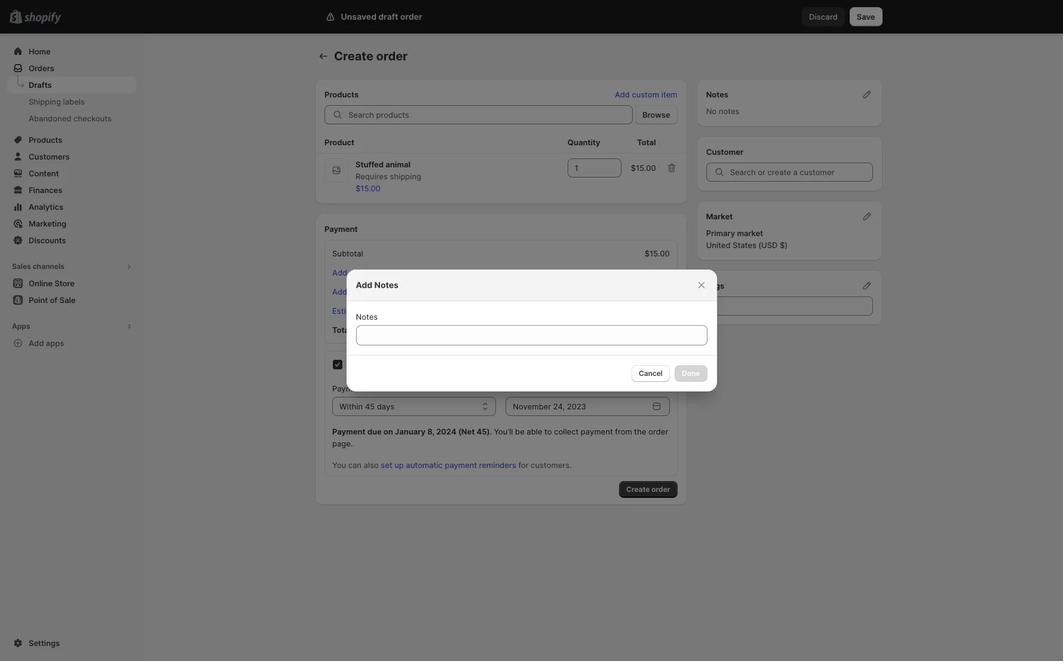 Task type: locate. For each thing, give the bounding box(es) containing it.
add apps
[[29, 338, 64, 348]]

you can also set up automatic payment reminders for customers.
[[332, 460, 572, 470]]

order
[[400, 11, 422, 22], [376, 49, 408, 63], [649, 427, 668, 436], [652, 485, 670, 494]]

45
[[365, 402, 375, 411]]

browse
[[643, 110, 670, 120]]

add notes
[[356, 280, 399, 290]]

2024
[[436, 427, 457, 436]]

0 horizontal spatial payment
[[445, 460, 477, 470]]

be
[[515, 427, 525, 436]]

united
[[706, 240, 731, 250]]

abandoned checkouts
[[29, 114, 112, 123]]

payment for payment due on january 8, 2024 (net 45).
[[332, 427, 366, 436]]

shipping
[[390, 172, 421, 181], [349, 287, 381, 296]]

create order down the unsaved draft order
[[334, 49, 408, 63]]

collect
[[554, 427, 579, 436]]

add down subtotal
[[332, 268, 347, 277]]

shopify image
[[24, 12, 61, 24]]

set up automatic payment reminders link
[[381, 460, 516, 470]]

from
[[615, 427, 632, 436]]

discard
[[809, 12, 838, 22]]

requires
[[356, 172, 388, 181]]

add shipping or delivery
[[332, 287, 422, 296]]

1 horizontal spatial payment
[[581, 427, 613, 436]]

create order down the in the right bottom of the page
[[626, 485, 670, 494]]

add inside button
[[332, 268, 347, 277]]

home
[[29, 47, 51, 56]]

0 horizontal spatial shipping
[[349, 287, 381, 296]]

you'll be able to collect payment from the order page.
[[332, 427, 668, 448]]

0 vertical spatial create
[[334, 49, 374, 63]]

create order
[[334, 49, 408, 63], [626, 485, 670, 494]]

2 vertical spatial notes
[[356, 312, 378, 322]]

add for add notes
[[356, 280, 373, 290]]

Notes text field
[[356, 325, 707, 345]]

0 vertical spatial create order
[[334, 49, 408, 63]]

primary market united states (usd $)
[[706, 228, 788, 250]]

abandoned
[[29, 114, 71, 123]]

1 horizontal spatial shipping
[[390, 172, 421, 181]]

apps
[[46, 338, 64, 348]]

add inside dialog
[[356, 280, 373, 290]]

total down add shipping or delivery button
[[332, 325, 351, 335]]

issue date
[[506, 384, 544, 393]]

you
[[332, 460, 346, 470]]

cancel
[[639, 369, 663, 378]]

shipping inside button
[[349, 287, 381, 296]]

total down browse button
[[637, 137, 656, 147]]

1 vertical spatial create order
[[626, 485, 670, 494]]

add for add discount
[[332, 268, 347, 277]]

$15.00
[[631, 163, 656, 173], [356, 184, 381, 193], [645, 249, 670, 258], [644, 325, 670, 335]]

add shipping or delivery button
[[325, 283, 429, 300]]

45).
[[477, 427, 492, 436]]

search button
[[384, 7, 671, 26]]

create down the in the right bottom of the page
[[626, 485, 650, 494]]

market
[[706, 212, 733, 221]]

add apps button
[[7, 335, 136, 351]]

add down discount
[[356, 280, 373, 290]]

create inside 'create order' button
[[626, 485, 650, 494]]

$15.00 down browse button
[[631, 163, 656, 173]]

notes
[[706, 90, 729, 99], [375, 280, 399, 290], [356, 312, 378, 322]]

1 vertical spatial create
[[626, 485, 650, 494]]

payment
[[581, 427, 613, 436], [445, 460, 477, 470]]

0 vertical spatial payment
[[325, 224, 358, 234]]

add for add apps
[[29, 338, 44, 348]]

1 horizontal spatial create
[[626, 485, 650, 494]]

save button
[[850, 7, 883, 26]]

create down unsaved
[[334, 49, 374, 63]]

stuffed animal requires shipping
[[356, 160, 421, 181]]

add notes dialog
[[0, 270, 1063, 392]]

reminders
[[479, 460, 516, 470]]

payment up subtotal
[[325, 224, 358, 234]]

add inside 'button'
[[29, 338, 44, 348]]

discounts link
[[7, 232, 136, 249]]

payment left from
[[581, 427, 613, 436]]

(net
[[458, 427, 475, 436]]

can
[[348, 460, 362, 470]]

payment
[[325, 224, 358, 234], [332, 384, 365, 393], [332, 427, 366, 436]]

create
[[334, 49, 374, 63], [626, 485, 650, 494]]

1 vertical spatial payment
[[332, 384, 365, 393]]

add left custom on the right of page
[[615, 90, 630, 99]]

labels
[[63, 97, 85, 106]]

no notes
[[706, 106, 740, 116]]

0 horizontal spatial total
[[332, 325, 351, 335]]

add down add discount button on the left top of the page
[[332, 287, 347, 296]]

payment down (net
[[445, 460, 477, 470]]

settings
[[29, 638, 60, 648]]

2 vertical spatial payment
[[332, 427, 366, 436]]

payment up page.
[[332, 427, 366, 436]]

shipping down discount
[[349, 287, 381, 296]]

total
[[637, 137, 656, 147], [332, 325, 351, 335]]

date
[[527, 384, 544, 393]]

or
[[383, 287, 391, 296]]

1 vertical spatial total
[[332, 325, 351, 335]]

0 vertical spatial notes
[[706, 90, 729, 99]]

$15.00 up $0.00
[[645, 249, 670, 258]]

you'll
[[494, 427, 513, 436]]

shipping down animal
[[390, 172, 421, 181]]

on
[[384, 427, 393, 436]]

abandoned checkouts link
[[7, 110, 136, 127]]

customer
[[706, 147, 744, 157]]

apps
[[12, 322, 30, 331]]

payment up within
[[332, 384, 365, 393]]

animal
[[386, 160, 411, 169]]

discard link
[[802, 7, 845, 26]]

item
[[662, 90, 678, 99]]

quantity
[[568, 137, 600, 147]]

add for add custom item
[[615, 90, 630, 99]]

1 vertical spatial shipping
[[349, 287, 381, 296]]

add left apps
[[29, 338, 44, 348]]

able
[[527, 427, 542, 436]]

sales
[[12, 262, 31, 271]]

payment terms
[[332, 384, 388, 393]]

0 vertical spatial shipping
[[390, 172, 421, 181]]

days
[[377, 402, 395, 411]]

0 vertical spatial payment
[[581, 427, 613, 436]]

shipping
[[29, 97, 61, 106]]

settings link
[[7, 635, 136, 652]]

draft
[[379, 11, 398, 22]]

due
[[367, 427, 382, 436]]

set
[[381, 460, 392, 470]]

$15.00 down requires
[[356, 184, 381, 193]]

1 horizontal spatial create order
[[626, 485, 670, 494]]

page.
[[332, 439, 353, 448]]

to
[[545, 427, 552, 436]]

1 horizontal spatial total
[[637, 137, 656, 147]]



Task type: vqa. For each thing, say whether or not it's contained in the screenshot.
Analytics link
no



Task type: describe. For each thing, give the bounding box(es) containing it.
no
[[706, 106, 717, 116]]

custom
[[632, 90, 659, 99]]

subtotal
[[332, 249, 363, 258]]

add for add shipping or delivery
[[332, 287, 347, 296]]

0 horizontal spatial create order
[[334, 49, 408, 63]]

orders
[[29, 63, 54, 73]]

0 vertical spatial total
[[637, 137, 656, 147]]

payment due on january 8, 2024 (net 45).
[[332, 427, 494, 436]]

primary
[[706, 228, 735, 238]]

order inside you'll be able to collect payment from the order page.
[[649, 427, 668, 436]]

product
[[325, 137, 354, 147]]

sales channels button
[[7, 258, 136, 275]]

shipping labels
[[29, 97, 85, 106]]

channels
[[33, 262, 64, 271]]

payment for payment terms
[[332, 384, 365, 393]]

1 vertical spatial notes
[[375, 280, 399, 290]]

within 45 days
[[340, 402, 395, 411]]

up
[[395, 460, 404, 470]]

customers.
[[531, 460, 572, 470]]

add custom item button
[[608, 86, 685, 103]]

products
[[325, 90, 359, 99]]

also
[[364, 460, 379, 470]]

payment inside you'll be able to collect payment from the order page.
[[581, 427, 613, 436]]

—
[[440, 268, 447, 277]]

discount
[[349, 268, 381, 277]]

create order inside button
[[626, 485, 670, 494]]

the
[[634, 427, 647, 436]]

(usd
[[759, 240, 778, 250]]

$15.00 up the cancel
[[644, 325, 670, 335]]

drafts
[[29, 80, 52, 90]]

$)
[[780, 240, 788, 250]]

sales channels
[[12, 262, 64, 271]]

create order button
[[619, 481, 678, 498]]

discounts
[[29, 236, 66, 245]]

market
[[737, 228, 763, 238]]

browse button
[[635, 105, 678, 124]]

delivery
[[393, 287, 422, 296]]

states
[[733, 240, 757, 250]]

order inside button
[[652, 485, 670, 494]]

drafts link
[[7, 77, 136, 93]]

search
[[403, 12, 429, 22]]

unsaved draft order
[[341, 11, 422, 22]]

add custom item
[[615, 90, 678, 99]]

1 vertical spatial payment
[[445, 460, 477, 470]]

orders link
[[7, 60, 136, 77]]

issue
[[506, 384, 525, 393]]

tags
[[706, 281, 725, 290]]

checkouts
[[73, 114, 112, 123]]

unsaved
[[341, 11, 377, 22]]

january
[[395, 427, 426, 436]]

shipping inside "stuffed animal requires shipping"
[[390, 172, 421, 181]]

payment for payment
[[325, 224, 358, 234]]

stuffed
[[356, 160, 384, 169]]

8,
[[428, 427, 435, 436]]

$15.00 button
[[348, 180, 388, 197]]

terms
[[367, 384, 388, 393]]

add discount button
[[325, 264, 389, 281]]

cancel button
[[632, 365, 670, 382]]

for
[[518, 460, 529, 470]]

$15.00 inside $15.00 button
[[356, 184, 381, 193]]

within
[[340, 402, 363, 411]]

shipping labels link
[[7, 93, 136, 110]]

add discount
[[332, 268, 381, 277]]

0 horizontal spatial create
[[334, 49, 374, 63]]

notes
[[719, 106, 740, 116]]

automatic
[[406, 460, 443, 470]]

save
[[857, 12, 875, 22]]

apps button
[[7, 318, 136, 335]]

home link
[[7, 43, 136, 60]]



